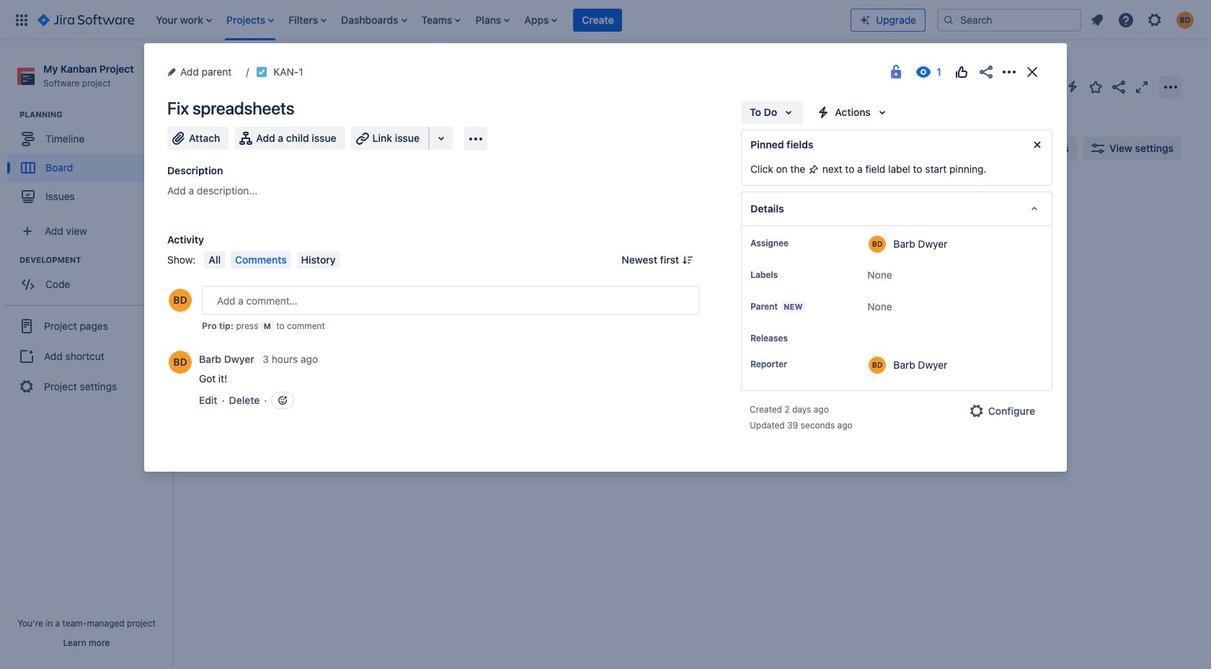 Task type: describe. For each thing, give the bounding box(es) containing it.
hide message image
[[1029, 136, 1046, 154]]

5 list item from the left
[[417, 0, 465, 40]]

7 list item from the left
[[520, 0, 562, 40]]

1 horizontal spatial list
[[1084, 7, 1202, 33]]

2 vertical spatial group
[[6, 305, 167, 407]]

1 list item from the left
[[152, 0, 216, 40]]

1 heading from the top
[[19, 109, 172, 121]]

add reaction image
[[277, 395, 289, 407]]

1 vertical spatial group
[[7, 255, 172, 304]]

copy link to issue image
[[300, 66, 312, 77]]

create column image
[[815, 189, 832, 206]]

more information about barb dwyer image
[[869, 236, 886, 253]]

link web pages and more image
[[433, 130, 450, 147]]

enter full screen image
[[1133, 78, 1151, 96]]

0 vertical spatial group
[[7, 109, 172, 216]]

1 horizontal spatial task image
[[256, 66, 268, 78]]

1 horizontal spatial more information about barb dwyer image
[[869, 357, 886, 374]]

sidebar element
[[0, 40, 173, 670]]

2 heading from the top
[[19, 255, 172, 266]]

4 list item from the left
[[337, 0, 411, 40]]

add app image
[[467, 130, 484, 147]]



Task type: locate. For each thing, give the bounding box(es) containing it.
6 list item from the left
[[471, 0, 514, 40]]

star kan board image
[[1087, 78, 1104, 96]]

Search this board text field
[[203, 136, 270, 161]]

2 list item from the left
[[222, 0, 278, 40]]

list
[[149, 0, 851, 40], [1084, 7, 1202, 33]]

close image
[[1024, 63, 1041, 81]]

more information about barb dwyer image
[[169, 351, 192, 374], [869, 357, 886, 374]]

dialog
[[144, 43, 1067, 472]]

actions image
[[1001, 63, 1018, 81]]

details element
[[741, 192, 1052, 226]]

jira software image
[[37, 11, 134, 28], [37, 11, 134, 28]]

0 vertical spatial task image
[[256, 66, 268, 78]]

1 vertical spatial heading
[[19, 255, 172, 266]]

task image
[[256, 66, 268, 78], [214, 261, 226, 272]]

0 horizontal spatial list
[[149, 0, 851, 40]]

0 vertical spatial heading
[[19, 109, 172, 121]]

heading
[[19, 109, 172, 121], [19, 255, 172, 266]]

3 list item from the left
[[284, 0, 331, 40]]

Search field
[[937, 8, 1081, 31]]

list item
[[152, 0, 216, 40], [222, 0, 278, 40], [284, 0, 331, 40], [337, 0, 411, 40], [417, 0, 465, 40], [471, 0, 514, 40], [520, 0, 562, 40], [573, 0, 622, 40]]

menu bar
[[201, 252, 343, 269]]

vote options: no one has voted for this issue yet. image
[[953, 63, 970, 81]]

1 vertical spatial task image
[[214, 261, 226, 272]]

None search field
[[937, 8, 1081, 31]]

0 horizontal spatial task image
[[214, 261, 226, 272]]

0 horizontal spatial more information about barb dwyer image
[[169, 351, 192, 374]]

primary element
[[9, 0, 851, 40]]

add people image
[[355, 140, 372, 157]]

8 list item from the left
[[573, 0, 622, 40]]

group
[[7, 109, 172, 216], [7, 255, 172, 304], [6, 305, 167, 407]]

banner
[[0, 0, 1211, 40]]

search image
[[943, 14, 954, 26]]

Add a comment… field
[[202, 286, 699, 315]]

copy link to comment image
[[321, 353, 332, 364]]



Task type: vqa. For each thing, say whether or not it's contained in the screenshot.
Clear search session Icon
no



